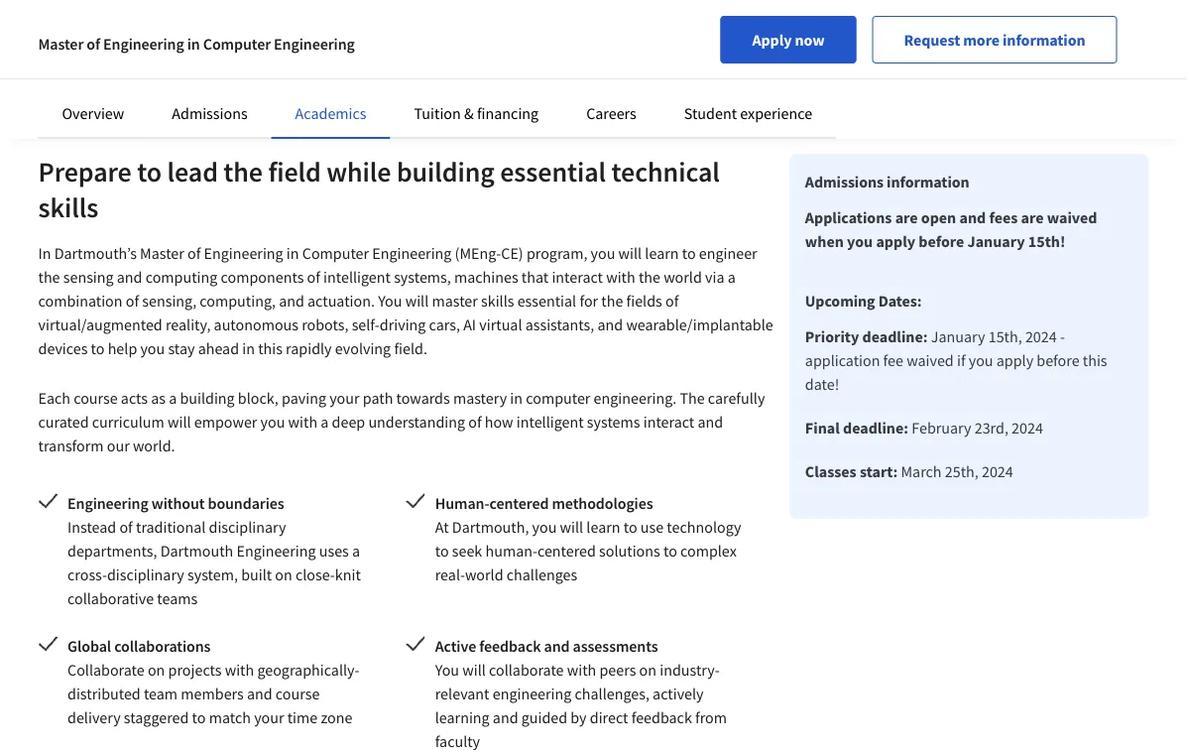 Task type: describe. For each thing, give the bounding box(es) containing it.
via
[[706, 267, 725, 287]]

january 15th, 2024 - application fee waived if you apply before this date!
[[806, 327, 1108, 394]]

and down for
[[598, 315, 623, 334]]

while
[[327, 154, 391, 189]]

engineering up components at the top of the page
[[204, 243, 284, 263]]

building inside each course acts as a building block, paving your path towards mastery in computer engineering. the carefully curated curriculum will empower you with a deep understanding of how intelligent systems interact and transform our world.
[[180, 388, 235, 408]]

student experience
[[685, 103, 813, 123]]

this inside in dartmouth's master of engineering in computer engineering (meng-ce) program, you will learn to engineer the sensing and computing components of intelligent systems, machines that interact with the world via a combination of sensing, computing, and actuation. you will master skills essential for the fields of virtual/augmented reality, autonomous robots, self-driving cars, ai virtual assistants, and wearable/implantable devices to help you stay ahead in this rapidly evolving field.
[[258, 338, 283, 358]]

wearable/implantable
[[627, 315, 774, 334]]

towards
[[397, 388, 450, 408]]

path
[[363, 388, 393, 408]]

delivery
[[68, 708, 121, 727]]

if
[[958, 350, 966, 370]]

human-centered methodologies at dartmouth, you will learn to use technology to seek human-centered solutions to complex real-world challenges
[[435, 493, 742, 585]]

members
[[181, 684, 244, 704]]

master inside in dartmouth's master of engineering in computer engineering (meng-ce) program, you will learn to engineer the sensing and computing components of intelligent systems, machines that interact with the world via a combination of sensing, computing, and actuation. you will master skills essential for the fields of virtual/augmented reality, autonomous robots, self-driving cars, ai virtual assistants, and wearable/implantable devices to help you stay ahead in this rapidly evolving field.
[[140, 243, 184, 263]]

fee
[[884, 350, 904, 370]]

world inside human-centered methodologies at dartmouth, you will learn to use technology to seek human-centered solutions to complex real-world challenges
[[465, 565, 504, 585]]

engineering up the academics
[[274, 34, 355, 54]]

of inside each course acts as a building block, paving your path towards mastery in computer engineering. the carefully curated curriculum will empower you with a deep understanding of how intelligent systems interact and transform our world.
[[469, 412, 482, 432]]

information inside button
[[1003, 30, 1086, 50]]

tuition & financing
[[414, 103, 539, 123]]

you left stay
[[140, 338, 165, 358]]

1 vertical spatial centered
[[538, 541, 596, 561]]

skills inside prepare to lead the field while building essential technical skills
[[38, 190, 98, 225]]

engineering.
[[594, 388, 677, 408]]

you inside in dartmouth's master of engineering in computer engineering (meng-ce) program, you will learn to engineer the sensing and computing components of intelligent systems, machines that interact with the world via a combination of sensing, computing, and actuation. you will master skills essential for the fields of virtual/augmented reality, autonomous robots, self-driving cars, ai virtual assistants, and wearable/implantable devices to help you stay ahead in this rapidly evolving field.
[[378, 291, 402, 311]]

and down components at the top of the page
[[279, 291, 305, 311]]

intelligent inside in dartmouth's master of engineering in computer engineering (meng-ce) program, you will learn to engineer the sensing and computing components of intelligent systems, machines that interact with the world via a combination of sensing, computing, and actuation. you will master skills essential for the fields of virtual/augmented reality, autonomous robots, self-driving cars, ai virtual assistants, and wearable/implantable devices to help you stay ahead in this rapidly evolving field.
[[324, 267, 391, 287]]

engineer
[[699, 243, 758, 263]]

in up admissions link
[[187, 34, 200, 54]]

evolving
[[335, 338, 391, 358]]

actuation.
[[308, 291, 375, 311]]

global collaborations collaborate on projects with geographically- distributed team members and course delivery staggered to match your time zone
[[68, 636, 360, 727]]

interact inside each course acts as a building block, paving your path towards mastery in computer engineering. the carefully curated curriculum will empower you with a deep understanding of how intelligent systems interact and transform our world.
[[644, 412, 695, 432]]

upcoming dates:
[[806, 291, 922, 311]]

more
[[964, 30, 1000, 50]]

the up fields
[[639, 267, 661, 287]]

0 vertical spatial centered
[[490, 493, 549, 513]]

when
[[806, 231, 844, 251]]

match
[[209, 708, 251, 727]]

15th,
[[989, 327, 1023, 346]]

prepare
[[38, 154, 132, 189]]

0 vertical spatial master
[[38, 34, 84, 54]]

dates:
[[879, 291, 922, 311]]

1 vertical spatial feedback
[[632, 708, 693, 727]]

and inside global collaborations collaborate on projects with geographically- distributed team members and course delivery staggered to match your time zone
[[247, 684, 273, 704]]

now
[[795, 30, 825, 50]]

skills inside in dartmouth's master of engineering in computer engineering (meng-ce) program, you will learn to engineer the sensing and computing components of intelligent systems, machines that interact with the world via a combination of sensing, computing, and actuation. you will master skills essential for the fields of virtual/augmented reality, autonomous robots, self-driving cars, ai virtual assistants, and wearable/implantable devices to help you stay ahead in this rapidly evolving field.
[[481, 291, 515, 311]]

in up components at the top of the page
[[287, 243, 299, 263]]

request
[[905, 30, 961, 50]]

machines
[[455, 267, 519, 287]]

by
[[571, 708, 587, 727]]

a inside engineering without boundaries instead of traditional disciplinary departments, dartmouth engineering uses a cross-disciplinary system, built on close-knit collaborative teams
[[352, 541, 360, 561]]

classes start: march 25th, 2024
[[806, 461, 1014, 481]]

systems
[[587, 412, 641, 432]]

you inside january 15th, 2024 - application fee waived if you apply before this date!
[[969, 350, 994, 370]]

learning
[[435, 708, 490, 727]]

apply for 15th,
[[997, 350, 1034, 370]]

active feedback and assessments you will collaborate with peers on industry- relevant engineering challenges, actively learning and guided by direct feedback from faculty
[[435, 636, 728, 750]]

the
[[680, 388, 705, 408]]

peers
[[600, 660, 637, 680]]

your inside global collaborations collaborate on projects with geographically- distributed team members and course delivery staggered to match your time zone
[[254, 708, 284, 727]]

self-
[[352, 315, 380, 334]]

robots,
[[302, 315, 349, 334]]

combination
[[38, 291, 123, 311]]

at
[[435, 517, 449, 537]]

before for 2024
[[1037, 350, 1080, 370]]

world inside in dartmouth's master of engineering in computer engineering (meng-ce) program, you will learn to engineer the sensing and computing components of intelligent systems, machines that interact with the world via a combination of sensing, computing, and actuation. you will master skills essential for the fields of virtual/augmented reality, autonomous robots, self-driving cars, ai virtual assistants, and wearable/implantable devices to help you stay ahead in this rapidly evolving field.
[[664, 267, 702, 287]]

empower
[[194, 412, 257, 432]]

computer inside in dartmouth's master of engineering in computer engineering (meng-ce) program, you will learn to engineer the sensing and computing components of intelligent systems, machines that interact with the world via a combination of sensing, computing, and actuation. you will master skills essential for the fields of virtual/augmented reality, autonomous robots, self-driving cars, ai virtual assistants, and wearable/implantable devices to help you stay ahead in this rapidly evolving field.
[[302, 243, 369, 263]]

and right sensing
[[117, 267, 142, 287]]

intelligent inside each course acts as a building block, paving your path towards mastery in computer engineering. the carefully curated curriculum will empower you with a deep understanding of how intelligent systems interact and transform our world.
[[517, 412, 584, 432]]

to down the virtual/augmented
[[91, 338, 105, 358]]

collaborations
[[114, 636, 211, 656]]

ahead
[[198, 338, 239, 358]]

you right the program,
[[591, 243, 616, 263]]

mastery
[[453, 388, 507, 408]]

start:
[[860, 461, 898, 481]]

uses
[[319, 541, 349, 561]]

25th,
[[946, 461, 979, 481]]

technology
[[667, 517, 742, 537]]

paving
[[282, 388, 327, 408]]

to left engineer
[[683, 243, 696, 263]]

apply
[[753, 30, 792, 50]]

system,
[[188, 565, 238, 585]]

engineering
[[493, 684, 572, 704]]

of right fields
[[666, 291, 679, 311]]

transform
[[38, 436, 104, 456]]

of up computing
[[188, 243, 201, 263]]

the down in
[[38, 267, 60, 287]]

academics
[[295, 103, 367, 123]]

on inside global collaborations collaborate on projects with geographically- distributed team members and course delivery staggered to match your time zone
[[148, 660, 165, 680]]

projects
[[168, 660, 222, 680]]

to down use
[[664, 541, 678, 561]]

master of engineering in computer engineering
[[38, 34, 355, 54]]

2024 inside january 15th, 2024 - application fee waived if you apply before this date!
[[1026, 327, 1058, 346]]

admissions information
[[806, 172, 970, 192]]

open
[[922, 207, 957, 227]]

instead
[[68, 517, 116, 537]]

on inside "active feedback and assessments you will collaborate with peers on industry- relevant engineering challenges, actively learning and guided by direct feedback from faculty"
[[640, 660, 657, 680]]

field.
[[394, 338, 428, 358]]

0 horizontal spatial computer
[[203, 34, 271, 54]]

careers
[[587, 103, 637, 123]]

(meng-
[[455, 243, 502, 263]]

computing,
[[200, 291, 276, 311]]

you inside the applications are open and fees are waived when you apply before january 15th!
[[848, 231, 874, 251]]

with inside global collaborations collaborate on projects with geographically- distributed team members and course delivery staggered to match your time zone
[[225, 660, 254, 680]]

and up collaborate
[[544, 636, 570, 656]]

admissions for admissions
[[172, 103, 248, 123]]

final deadline: february 23rd, 2024
[[806, 418, 1044, 438]]

before for open
[[919, 231, 965, 251]]

how
[[485, 412, 514, 432]]

fees
[[990, 207, 1019, 227]]

request more information button
[[873, 16, 1118, 64]]

zone
[[321, 708, 353, 727]]

field
[[268, 154, 321, 189]]

engineering up systems,
[[372, 243, 452, 263]]

world.
[[133, 436, 175, 456]]

to down at in the bottom of the page
[[435, 541, 449, 561]]

relevant
[[435, 684, 490, 704]]

to left use
[[624, 517, 638, 537]]

sensing,
[[142, 291, 197, 311]]

that
[[522, 267, 549, 287]]

march
[[902, 461, 942, 481]]

january inside january 15th, 2024 - application fee waived if you apply before this date!
[[932, 327, 986, 346]]

and inside each course acts as a building block, paving your path towards mastery in computer engineering. the carefully curated curriculum will empower you with a deep understanding of how intelligent systems interact and transform our world.
[[698, 412, 724, 432]]

reality,
[[166, 315, 211, 334]]

15th!
[[1029, 231, 1066, 251]]



Task type: vqa. For each thing, say whether or not it's contained in the screenshot.
and
yes



Task type: locate. For each thing, give the bounding box(es) containing it.
on up team
[[148, 660, 165, 680]]

1 are from the left
[[896, 207, 919, 227]]

devices
[[38, 338, 88, 358]]

a right uses
[[352, 541, 360, 561]]

from
[[696, 708, 728, 727]]

0 horizontal spatial skills
[[38, 190, 98, 225]]

1 horizontal spatial this
[[1084, 350, 1108, 370]]

0 vertical spatial feedback
[[480, 636, 541, 656]]

0 horizontal spatial course
[[74, 388, 118, 408]]

overview link
[[62, 103, 124, 123]]

help
[[108, 338, 137, 358]]

0 vertical spatial your
[[330, 388, 360, 408]]

with inside in dartmouth's master of engineering in computer engineering (meng-ce) program, you will learn to engineer the sensing and computing components of intelligent systems, machines that interact with the world via a combination of sensing, computing, and actuation. you will master skills essential for the fields of virtual/augmented reality, autonomous robots, self-driving cars, ai virtual assistants, and wearable/implantable devices to help you stay ahead in this rapidly evolving field.
[[607, 267, 636, 287]]

actively
[[653, 684, 704, 704]]

1 vertical spatial admissions
[[806, 172, 884, 192]]

world left via
[[664, 267, 702, 287]]

faculty
[[435, 731, 480, 750]]

1 vertical spatial learn
[[587, 517, 621, 537]]

0 vertical spatial learn
[[645, 243, 679, 263]]

to inside prepare to lead the field while building essential technical skills
[[137, 154, 162, 189]]

your up deep
[[330, 388, 360, 408]]

applications
[[806, 207, 893, 227]]

2 vertical spatial 2024
[[983, 461, 1014, 481]]

admissions for admissions information
[[806, 172, 884, 192]]

building up empower
[[180, 388, 235, 408]]

0 horizontal spatial information
[[887, 172, 970, 192]]

0 vertical spatial apply
[[877, 231, 916, 251]]

waived left if
[[907, 350, 955, 370]]

for
[[580, 291, 599, 311]]

computing
[[146, 267, 218, 287]]

deadline: up the fee
[[863, 327, 929, 346]]

course inside global collaborations collaborate on projects with geographically- distributed team members and course delivery staggered to match your time zone
[[276, 684, 320, 704]]

you up driving
[[378, 291, 402, 311]]

0 horizontal spatial feedback
[[480, 636, 541, 656]]

your left time
[[254, 708, 284, 727]]

of up overview
[[87, 34, 100, 54]]

skills down prepare
[[38, 190, 98, 225]]

2024 right 23rd,
[[1012, 418, 1044, 438]]

collaborative
[[68, 589, 154, 608]]

apply down applications on the top right
[[877, 231, 916, 251]]

essential inside in dartmouth's master of engineering in computer engineering (meng-ce) program, you will learn to engineer the sensing and computing components of intelligent systems, machines that interact with the world via a combination of sensing, computing, and actuation. you will master skills essential for the fields of virtual/augmented reality, autonomous robots, self-driving cars, ai virtual assistants, and wearable/implantable devices to help you stay ahead in this rapidly evolving field.
[[518, 291, 577, 311]]

in dartmouth's master of engineering in computer engineering (meng-ce) program, you will learn to engineer the sensing and computing components of intelligent systems, machines that interact with the world via a combination of sensing, computing, and actuation. you will master skills essential for the fields of virtual/augmented reality, autonomous robots, self-driving cars, ai virtual assistants, and wearable/implantable devices to help you stay ahead in this rapidly evolving field.
[[38, 243, 774, 358]]

ai
[[464, 315, 476, 334]]

you
[[378, 291, 402, 311], [435, 660, 460, 680]]

a inside in dartmouth's master of engineering in computer engineering (meng-ce) program, you will learn to engineer the sensing and computing components of intelligent systems, machines that interact with the world via a combination of sensing, computing, and actuation. you will master skills essential for the fields of virtual/augmented reality, autonomous robots, self-driving cars, ai virtual assistants, and wearable/implantable devices to help you stay ahead in this rapidly evolving field.
[[728, 267, 736, 287]]

essential
[[500, 154, 606, 189], [518, 291, 577, 311]]

before inside the applications are open and fees are waived when you apply before january 15th!
[[919, 231, 965, 251]]

apply now
[[753, 30, 825, 50]]

1 vertical spatial january
[[932, 327, 986, 346]]

on right peers
[[640, 660, 657, 680]]

interact up for
[[552, 267, 603, 287]]

systems,
[[394, 267, 451, 287]]

learn down methodologies on the bottom
[[587, 517, 621, 537]]

the inside prepare to lead the field while building essential technical skills
[[224, 154, 263, 189]]

sensing
[[63, 267, 114, 287]]

you down "active"
[[435, 660, 460, 680]]

challenges,
[[575, 684, 650, 704]]

essential down that
[[518, 291, 577, 311]]

master up computing
[[140, 243, 184, 263]]

of up actuation.
[[307, 267, 320, 287]]

our
[[107, 436, 130, 456]]

upcoming
[[806, 291, 876, 311]]

deadline: for priority
[[863, 327, 929, 346]]

industry-
[[660, 660, 720, 680]]

to left lead in the top of the page
[[137, 154, 162, 189]]

0 vertical spatial interact
[[552, 267, 603, 287]]

0 horizontal spatial interact
[[552, 267, 603, 287]]

autonomous
[[214, 315, 299, 334]]

will up the 'relevant'
[[463, 660, 486, 680]]

feedback
[[480, 636, 541, 656], [632, 708, 693, 727]]

0 vertical spatial waived
[[1048, 207, 1098, 227]]

distributed
[[68, 684, 141, 704]]

master up overview
[[38, 34, 84, 54]]

tuition & financing link
[[414, 103, 539, 123]]

1 vertical spatial computer
[[302, 243, 369, 263]]

classes
[[806, 461, 857, 481]]

master
[[38, 34, 84, 54], [140, 243, 184, 263]]

staggered
[[124, 708, 189, 727]]

tuition
[[414, 103, 461, 123]]

0 vertical spatial deadline:
[[863, 327, 929, 346]]

and down engineering
[[493, 708, 519, 727]]

1 vertical spatial waived
[[907, 350, 955, 370]]

0 vertical spatial admissions
[[172, 103, 248, 123]]

1 horizontal spatial before
[[1037, 350, 1080, 370]]

0 horizontal spatial admissions
[[172, 103, 248, 123]]

carefully
[[708, 388, 766, 408]]

disciplinary down boundaries
[[209, 517, 286, 537]]

on inside engineering without boundaries instead of traditional disciplinary departments, dartmouth engineering uses a cross-disciplinary system, built on close-knit collaborative teams
[[275, 565, 293, 585]]

priority deadline:
[[806, 327, 929, 346]]

engineering up overview link
[[103, 34, 184, 54]]

apply down 15th,
[[997, 350, 1034, 370]]

centered up challenges
[[538, 541, 596, 561]]

1 horizontal spatial waived
[[1048, 207, 1098, 227]]

1 horizontal spatial admissions
[[806, 172, 884, 192]]

computer
[[203, 34, 271, 54], [302, 243, 369, 263]]

course inside each course acts as a building block, paving your path towards mastery in computer engineering. the carefully curated curriculum will empower you with a deep understanding of how intelligent systems interact and transform our world.
[[74, 388, 118, 408]]

2024 left -
[[1026, 327, 1058, 346]]

information right more
[[1003, 30, 1086, 50]]

1 horizontal spatial disciplinary
[[209, 517, 286, 537]]

essential inside prepare to lead the field while building essential technical skills
[[500, 154, 606, 189]]

admissions
[[172, 103, 248, 123], [806, 172, 884, 192]]

2024 for final deadline: february 23rd, 2024
[[1012, 418, 1044, 438]]

1 vertical spatial you
[[435, 660, 460, 680]]

will inside "active feedback and assessments you will collaborate with peers on industry- relevant engineering challenges, actively learning and guided by direct feedback from faculty"
[[463, 660, 486, 680]]

2 horizontal spatial on
[[640, 660, 657, 680]]

before inside january 15th, 2024 - application fee waived if you apply before this date!
[[1037, 350, 1080, 370]]

engineering up the instead
[[68, 493, 149, 513]]

direct
[[590, 708, 629, 727]]

0 horizontal spatial master
[[38, 34, 84, 54]]

real-
[[435, 565, 465, 585]]

close-
[[296, 565, 335, 585]]

your
[[330, 388, 360, 408], [254, 708, 284, 727]]

0 horizontal spatial intelligent
[[324, 267, 391, 287]]

1 vertical spatial world
[[465, 565, 504, 585]]

intelligent down computer
[[517, 412, 584, 432]]

disciplinary up the teams
[[107, 565, 184, 585]]

date!
[[806, 374, 840, 394]]

1 horizontal spatial feedback
[[632, 708, 693, 727]]

applications are open and fees are waived when you apply before january 15th!
[[806, 207, 1098, 251]]

will down systems,
[[406, 291, 429, 311]]

with inside each course acts as a building block, paving your path towards mastery in computer engineering. the carefully curated curriculum will empower you with a deep understanding of how intelligent systems interact and transform our world.
[[288, 412, 318, 432]]

admissions link
[[172, 103, 248, 123]]

1 horizontal spatial interact
[[644, 412, 695, 432]]

1 vertical spatial before
[[1037, 350, 1080, 370]]

building
[[397, 154, 495, 189], [180, 388, 235, 408]]

building inside prepare to lead the field while building essential technical skills
[[397, 154, 495, 189]]

centered up dartmouth,
[[490, 493, 549, 513]]

you inside each course acts as a building block, paving your path towards mastery in computer engineering. the carefully curated curriculum will empower you with a deep understanding of how intelligent systems interact and transform our world.
[[261, 412, 285, 432]]

0 vertical spatial disciplinary
[[209, 517, 286, 537]]

0 vertical spatial information
[[1003, 30, 1086, 50]]

1 horizontal spatial world
[[664, 267, 702, 287]]

&
[[464, 103, 474, 123]]

0 horizontal spatial building
[[180, 388, 235, 408]]

1 horizontal spatial apply
[[997, 350, 1034, 370]]

1 vertical spatial 2024
[[1012, 418, 1044, 438]]

0 horizontal spatial disciplinary
[[107, 565, 184, 585]]

1 horizontal spatial you
[[435, 660, 460, 680]]

january up if
[[932, 327, 986, 346]]

stay
[[168, 338, 195, 358]]

you down block,
[[261, 412, 285, 432]]

and down the
[[698, 412, 724, 432]]

computer up admissions link
[[203, 34, 271, 54]]

course up time
[[276, 684, 320, 704]]

the right for
[[602, 291, 624, 311]]

this inside january 15th, 2024 - application fee waived if you apply before this date!
[[1084, 350, 1108, 370]]

2024
[[1026, 327, 1058, 346], [1012, 418, 1044, 438], [983, 461, 1014, 481]]

learn up fields
[[645, 243, 679, 263]]

engineering up built
[[237, 541, 316, 561]]

waived
[[1048, 207, 1098, 227], [907, 350, 955, 370]]

2 are from the left
[[1022, 207, 1045, 227]]

with left peers
[[567, 660, 597, 680]]

you
[[848, 231, 874, 251], [591, 243, 616, 263], [140, 338, 165, 358], [969, 350, 994, 370], [261, 412, 285, 432], [533, 517, 557, 537]]

1 vertical spatial course
[[276, 684, 320, 704]]

0 vertical spatial you
[[378, 291, 402, 311]]

feedback down actively
[[632, 708, 693, 727]]

0 vertical spatial world
[[664, 267, 702, 287]]

0 horizontal spatial you
[[378, 291, 402, 311]]

deadline:
[[863, 327, 929, 346], [844, 418, 909, 438]]

january inside the applications are open and fees are waived when you apply before january 15th!
[[968, 231, 1026, 251]]

and inside the applications are open and fees are waived when you apply before january 15th!
[[960, 207, 987, 227]]

experience
[[741, 103, 813, 123]]

student experience link
[[685, 103, 813, 123]]

1 horizontal spatial course
[[276, 684, 320, 704]]

0 vertical spatial 2024
[[1026, 327, 1058, 346]]

before down open
[[919, 231, 965, 251]]

apply now button
[[721, 16, 857, 64]]

apply inside the applications are open and fees are waived when you apply before january 15th!
[[877, 231, 916, 251]]

cross-
[[68, 565, 107, 585]]

0 horizontal spatial this
[[258, 338, 283, 358]]

waived for are
[[1048, 207, 1098, 227]]

waived inside january 15th, 2024 - application fee waived if you apply before this date!
[[907, 350, 955, 370]]

1 horizontal spatial information
[[1003, 30, 1086, 50]]

with inside "active feedback and assessments you will collaborate with peers on industry- relevant engineering challenges, actively learning and guided by direct feedback from faculty"
[[567, 660, 597, 680]]

computer up actuation.
[[302, 243, 369, 263]]

0 vertical spatial essential
[[500, 154, 606, 189]]

of
[[87, 34, 100, 54], [188, 243, 201, 263], [307, 267, 320, 287], [126, 291, 139, 311], [666, 291, 679, 311], [469, 412, 482, 432], [120, 517, 133, 537]]

2024 for classes start: march 25th, 2024
[[983, 461, 1014, 481]]

course left "acts"
[[74, 388, 118, 408]]

1 vertical spatial interact
[[644, 412, 695, 432]]

interact inside in dartmouth's master of engineering in computer engineering (meng-ce) program, you will learn to engineer the sensing and computing components of intelligent systems, machines that interact with the world via a combination of sensing, computing, and actuation. you will master skills essential for the fields of virtual/augmented reality, autonomous robots, self-driving cars, ai virtual assistants, and wearable/implantable devices to help you stay ahead in this rapidly evolving field.
[[552, 267, 603, 287]]

of left the how
[[469, 412, 482, 432]]

0 horizontal spatial apply
[[877, 231, 916, 251]]

overview
[[62, 103, 124, 123]]

to inside global collaborations collaborate on projects with geographically- distributed team members and course delivery staggered to match your time zone
[[192, 708, 206, 727]]

1 vertical spatial your
[[254, 708, 284, 727]]

1 vertical spatial disciplinary
[[107, 565, 184, 585]]

you inside human-centered methodologies at dartmouth, you will learn to use technology to seek human-centered solutions to complex real-world challenges
[[533, 517, 557, 537]]

challenges
[[507, 565, 578, 585]]

deadline: for final
[[844, 418, 909, 438]]

dartmouth,
[[452, 517, 529, 537]]

1 vertical spatial essential
[[518, 291, 577, 311]]

time
[[288, 708, 318, 727]]

1 vertical spatial intelligent
[[517, 412, 584, 432]]

0 vertical spatial skills
[[38, 190, 98, 225]]

in inside each course acts as a building block, paving your path towards mastery in computer engineering. the carefully curated curriculum will empower you with a deep understanding of how intelligent systems interact and transform our world.
[[510, 388, 523, 408]]

in down autonomous
[[242, 338, 255, 358]]

1 vertical spatial building
[[180, 388, 235, 408]]

0 horizontal spatial are
[[896, 207, 919, 227]]

1 vertical spatial information
[[887, 172, 970, 192]]

skills up virtual
[[481, 291, 515, 311]]

0 horizontal spatial before
[[919, 231, 965, 251]]

1 vertical spatial deadline:
[[844, 418, 909, 438]]

and left fees
[[960, 207, 987, 227]]

0 horizontal spatial waived
[[907, 350, 955, 370]]

1 horizontal spatial master
[[140, 243, 184, 263]]

0 horizontal spatial on
[[148, 660, 165, 680]]

will up world.
[[168, 412, 191, 432]]

0 horizontal spatial world
[[465, 565, 504, 585]]

you down applications on the top right
[[848, 231, 874, 251]]

of inside engineering without boundaries instead of traditional disciplinary departments, dartmouth engineering uses a cross-disciplinary system, built on close-knit collaborative teams
[[120, 517, 133, 537]]

prepare to lead the field while building essential technical skills
[[38, 154, 720, 225]]

will inside human-centered methodologies at dartmouth, you will learn to use technology to seek human-centered solutions to complex real-world challenges
[[560, 517, 584, 537]]

to down members
[[192, 708, 206, 727]]

are up 15th!
[[1022, 207, 1045, 227]]

2024 right 25th,
[[983, 461, 1014, 481]]

assessments
[[573, 636, 659, 656]]

intelligent up actuation.
[[324, 267, 391, 287]]

1 vertical spatial master
[[140, 243, 184, 263]]

1 vertical spatial apply
[[997, 350, 1034, 370]]

0 vertical spatial course
[[74, 388, 118, 408]]

will up fields
[[619, 243, 642, 263]]

with down 'paving'
[[288, 412, 318, 432]]

0 vertical spatial intelligent
[[324, 267, 391, 287]]

apply for are
[[877, 231, 916, 251]]

intelligent
[[324, 267, 391, 287], [517, 412, 584, 432]]

solutions
[[600, 541, 661, 561]]

you up human-
[[533, 517, 557, 537]]

apply inside january 15th, 2024 - application fee waived if you apply before this date!
[[997, 350, 1034, 370]]

information up open
[[887, 172, 970, 192]]

engineering without boundaries instead of traditional disciplinary departments, dartmouth engineering uses a cross-disciplinary system, built on close-knit collaborative teams
[[68, 493, 361, 608]]

before down -
[[1037, 350, 1080, 370]]

traditional
[[136, 517, 206, 537]]

a left deep
[[321, 412, 329, 432]]

1 horizontal spatial building
[[397, 154, 495, 189]]

waived for fee
[[907, 350, 955, 370]]

program,
[[527, 243, 588, 263]]

and up match
[[247, 684, 273, 704]]

-
[[1061, 327, 1066, 346]]

this
[[258, 338, 283, 358], [1084, 350, 1108, 370]]

you inside "active feedback and assessments you will collaborate with peers on industry- relevant engineering challenges, actively learning and guided by direct feedback from faculty"
[[435, 660, 460, 680]]

to
[[137, 154, 162, 189], [683, 243, 696, 263], [91, 338, 105, 358], [624, 517, 638, 537], [435, 541, 449, 561], [664, 541, 678, 561], [192, 708, 206, 727]]

0 vertical spatial building
[[397, 154, 495, 189]]

world down seek
[[465, 565, 504, 585]]

0 horizontal spatial learn
[[587, 517, 621, 537]]

team
[[144, 684, 178, 704]]

0 horizontal spatial your
[[254, 708, 284, 727]]

complex
[[681, 541, 737, 561]]

deadline: up start:
[[844, 418, 909, 438]]

admissions up lead in the top of the page
[[172, 103, 248, 123]]

the right lead in the top of the page
[[224, 154, 263, 189]]

1 horizontal spatial are
[[1022, 207, 1045, 227]]

1 horizontal spatial skills
[[481, 291, 515, 311]]

driving
[[380, 315, 426, 334]]

dartmouth's
[[54, 243, 137, 263]]

will down methodologies on the bottom
[[560, 517, 584, 537]]

interact down the
[[644, 412, 695, 432]]

virtual/augmented
[[38, 315, 162, 334]]

careers link
[[587, 103, 637, 123]]

1 horizontal spatial learn
[[645, 243, 679, 263]]

a right as
[[169, 388, 177, 408]]

waived up 15th!
[[1048, 207, 1098, 227]]

1 horizontal spatial computer
[[302, 243, 369, 263]]

1 horizontal spatial intelligent
[[517, 412, 584, 432]]

with up members
[[225, 660, 254, 680]]

student
[[685, 103, 737, 123]]

your inside each course acts as a building block, paving your path towards mastery in computer engineering. the carefully curated curriculum will empower you with a deep understanding of how intelligent systems interact and transform our world.
[[330, 388, 360, 408]]

of left "sensing,"
[[126, 291, 139, 311]]

will inside each course acts as a building block, paving your path towards mastery in computer engineering. the carefully curated curriculum will empower you with a deep understanding of how intelligent systems interact and transform our world.
[[168, 412, 191, 432]]

geographically-
[[257, 660, 360, 680]]

1 vertical spatial skills
[[481, 291, 515, 311]]

1 horizontal spatial your
[[330, 388, 360, 408]]

global
[[68, 636, 111, 656]]

1 horizontal spatial on
[[275, 565, 293, 585]]

0 vertical spatial computer
[[203, 34, 271, 54]]

building down tuition
[[397, 154, 495, 189]]

0 vertical spatial january
[[968, 231, 1026, 251]]

in up the how
[[510, 388, 523, 408]]

waived inside the applications are open and fees are waived when you apply before january 15th!
[[1048, 207, 1098, 227]]

with up fields
[[607, 267, 636, 287]]

learn inside in dartmouth's master of engineering in computer engineering (meng-ce) program, you will learn to engineer the sensing and computing components of intelligent systems, machines that interact with the world via a combination of sensing, computing, and actuation. you will master skills essential for the fields of virtual/augmented reality, autonomous robots, self-driving cars, ai virtual assistants, and wearable/implantable devices to help you stay ahead in this rapidly evolving field.
[[645, 243, 679, 263]]

0 vertical spatial before
[[919, 231, 965, 251]]

admissions up applications on the top right
[[806, 172, 884, 192]]

learn inside human-centered methodologies at dartmouth, you will learn to use technology to seek human-centered solutions to complex real-world challenges
[[587, 517, 621, 537]]

are left open
[[896, 207, 919, 227]]

of up departments,
[[120, 517, 133, 537]]

collaborate
[[489, 660, 564, 680]]

master
[[432, 291, 478, 311]]

january down fees
[[968, 231, 1026, 251]]



